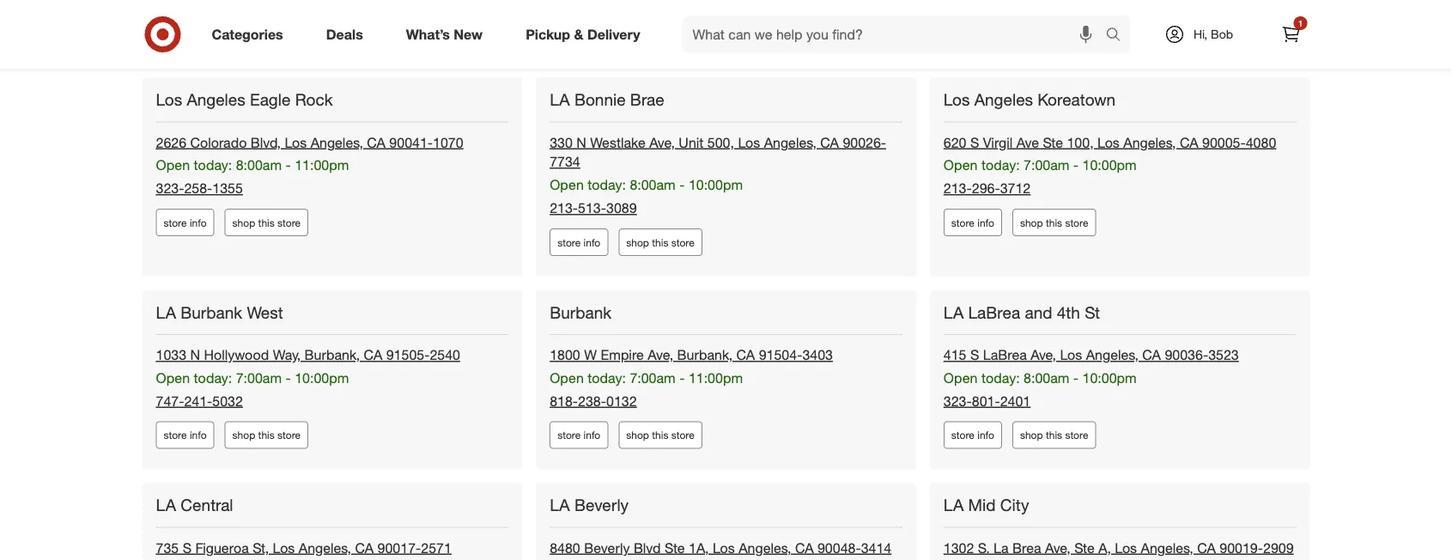 Task type: vqa. For each thing, say whether or not it's contained in the screenshot.
topmost Patches
no



Task type: describe. For each thing, give the bounding box(es) containing it.
labrea inside the 415 s labrea ave, los angeles, ca 90036-3523 open today: 8:00am - 10:00pm 323-801-2401
[[983, 346, 1027, 363]]

this for los angeles eagle rock
[[258, 216, 275, 229]]

la mid city link
[[944, 495, 1033, 516]]

store info link for la labrea and 4th st
[[944, 421, 1002, 449]]

this for burbank
[[652, 429, 669, 441]]

8:00am inside the 415 s labrea ave, los angeles, ca 90036-3523 open today: 8:00am - 10:00pm 323-801-2401
[[1024, 370, 1070, 386]]

what's new link
[[391, 15, 504, 53]]

pickup & delivery
[[526, 26, 640, 43]]

st
[[1085, 302, 1100, 322]]

la
[[994, 539, 1009, 556]]

2571
[[421, 539, 452, 556]]

shop this store for la burbank west
[[232, 429, 301, 441]]

1355
[[212, 180, 243, 197]]

shop for burbank
[[626, 429, 649, 441]]

2 burbank from the left
[[550, 302, 612, 322]]

330 n westlake ave, unit 500, los angeles, ca 90026- 7734 link
[[550, 134, 886, 170]]

store down 620 s virgil ave ste 100, los angeles, ca 90005-4080 open today: 7:00am - 10:00pm 213-296-3712
[[1065, 216, 1089, 229]]

eagle
[[250, 90, 291, 109]]

store info for la bonnie brae
[[558, 236, 601, 248]]

s.
[[978, 539, 990, 556]]

this for los angeles koreatown
[[1046, 216, 1063, 229]]

store down 801-
[[952, 429, 975, 441]]

7:00am inside 620 s virgil ave ste 100, los angeles, ca 90005-4080 open today: 7:00am - 10:00pm 213-296-3712
[[1024, 157, 1070, 174]]

8:00am inside 2626 colorado blvd, los angeles, ca 90041-1070 open today: 8:00am - 11:00pm 323-258-1355
[[236, 157, 282, 174]]

today: inside 330 n westlake ave, unit 500, los angeles, ca 90026- 7734 open today: 8:00am - 10:00pm 213-513-3089
[[588, 177, 626, 193]]

90048-
[[818, 539, 861, 556]]

ca inside 2626 colorado blvd, los angeles, ca 90041-1070 open today: 8:00am - 11:00pm 323-258-1355
[[367, 134, 386, 151]]

info for burbank
[[584, 429, 601, 441]]

advertisement region
[[142, 0, 1310, 46]]

city
[[1000, 495, 1029, 515]]

415
[[944, 346, 967, 363]]

pickup
[[526, 26, 570, 43]]

this for la burbank west
[[258, 429, 275, 441]]

beverly for 8480
[[584, 539, 630, 556]]

info for los angeles koreatown
[[978, 216, 995, 229]]

1 burbank from the left
[[181, 302, 242, 322]]

shop for la labrea and 4th st
[[1020, 429, 1043, 441]]

11:00pm for burbank
[[689, 370, 743, 386]]

90005-
[[1202, 134, 1246, 151]]

la for la labrea and 4th st
[[944, 302, 964, 322]]

los angeles eagle rock
[[156, 90, 333, 109]]

a,
[[1099, 539, 1111, 556]]

shop this store button for la bonnie brae
[[619, 228, 702, 256]]

angeles, inside 330 n westlake ave, unit 500, los angeles, ca 90026- 7734 open today: 8:00am - 10:00pm 213-513-3089
[[764, 134, 817, 151]]

8480 beverly blvd ste 1a, los angeles, ca 90048-3414 link
[[550, 539, 892, 556]]

empire
[[601, 346, 644, 363]]

90041-
[[389, 134, 433, 151]]

burbank, for la burbank west
[[305, 346, 360, 363]]

735
[[156, 539, 179, 556]]

10:00pm inside 1033 n hollywood way, burbank, ca 91505-2540 open today: 7:00am - 10:00pm 747-241-5032
[[295, 370, 349, 386]]

shop this store button for la labrea and 4th st
[[1013, 421, 1096, 449]]

shop for la burbank west
[[232, 429, 255, 441]]

categories
[[212, 26, 283, 43]]

store info for la labrea and 4th st
[[952, 429, 995, 441]]

angeles, right a,
[[1141, 539, 1194, 556]]

today: inside the 415 s labrea ave, los angeles, ca 90036-3523 open today: 8:00am - 10:00pm 323-801-2401
[[982, 370, 1020, 386]]

today: inside 1033 n hollywood way, burbank, ca 91505-2540 open today: 7:00am - 10:00pm 747-241-5032
[[194, 370, 232, 386]]

10:00pm inside 620 s virgil ave ste 100, los angeles, ca 90005-4080 open today: 7:00am - 10:00pm 213-296-3712
[[1083, 157, 1137, 174]]

100,
[[1067, 134, 1094, 151]]

store down 513-
[[558, 236, 581, 248]]

angeles for koreatown
[[975, 90, 1033, 109]]

blvd,
[[251, 134, 281, 151]]

513-
[[578, 200, 606, 216]]

blvd
[[634, 539, 661, 556]]

2626
[[156, 134, 186, 151]]

la for la mid city
[[944, 495, 964, 515]]

1033
[[156, 346, 186, 363]]

store down 330 n westlake ave, unit 500, los angeles, ca 90026- 7734 open today: 8:00am - 10:00pm 213-513-3089
[[671, 236, 695, 248]]

angeles, inside 2626 colorado blvd, los angeles, ca 90041-1070 open today: 8:00am - 11:00pm 323-258-1355
[[311, 134, 363, 151]]

open inside 330 n westlake ave, unit 500, los angeles, ca 90026- 7734 open today: 8:00am - 10:00pm 213-513-3089
[[550, 177, 584, 193]]

2401
[[1000, 393, 1031, 409]]

colorado
[[190, 134, 247, 151]]

shop this store for los angeles eagle rock
[[232, 216, 301, 229]]

los right a,
[[1115, 539, 1137, 556]]

pickup & delivery link
[[511, 15, 662, 53]]

- inside the 415 s labrea ave, los angeles, ca 90036-3523 open today: 8:00am - 10:00pm 323-801-2401
[[1074, 370, 1079, 386]]

90036-
[[1165, 346, 1209, 363]]

los inside 620 s virgil ave ste 100, los angeles, ca 90005-4080 open today: 7:00am - 10:00pm 213-296-3712
[[1098, 134, 1120, 151]]

3089
[[606, 200, 637, 216]]

brae
[[630, 90, 664, 109]]

- inside 620 s virgil ave ste 100, los angeles, ca 90005-4080 open today: 7:00am - 10:00pm 213-296-3712
[[1074, 157, 1079, 174]]

ste inside 620 s virgil ave ste 100, los angeles, ca 90005-4080 open today: 7:00am - 10:00pm 213-296-3712
[[1043, 134, 1063, 151]]

296-
[[972, 180, 1000, 197]]

2626 colorado blvd, los angeles, ca 90041-1070 open today: 8:00am - 11:00pm 323-258-1355
[[156, 134, 464, 197]]

store down "818-"
[[558, 429, 581, 441]]

1800 w empire ave, burbank, ca 91504-3403 open today: 7:00am - 11:00pm 818-238-0132
[[550, 346, 833, 409]]

open inside 620 s virgil ave ste 100, los angeles, ca 90005-4080 open today: 7:00am - 10:00pm 213-296-3712
[[944, 157, 978, 174]]

mid
[[968, 495, 996, 515]]

open inside 1033 n hollywood way, burbank, ca 91505-2540 open today: 7:00am - 10:00pm 747-241-5032
[[156, 370, 190, 386]]

s for labrea
[[971, 346, 979, 363]]

search button
[[1098, 15, 1139, 57]]

0132
[[606, 393, 637, 409]]

- inside 2626 colorado blvd, los angeles, ca 90041-1070 open today: 8:00am - 11:00pm 323-258-1355
[[286, 157, 291, 174]]

open inside the 415 s labrea ave, los angeles, ca 90036-3523 open today: 8:00am - 10:00pm 323-801-2401
[[944, 370, 978, 386]]

la mid city
[[944, 495, 1029, 515]]

koreatown
[[1038, 90, 1116, 109]]

500,
[[708, 134, 734, 151]]

What can we help you find? suggestions appear below search field
[[682, 15, 1110, 53]]

1070
[[433, 134, 464, 151]]

90026-
[[843, 134, 886, 151]]

n for burbank
[[190, 346, 200, 363]]

ca inside 1800 w empire ave, burbank, ca 91504-3403 open today: 7:00am - 11:00pm 818-238-0132
[[737, 346, 755, 363]]

rock
[[295, 90, 333, 109]]

unit
[[679, 134, 704, 151]]

figueroa
[[195, 539, 249, 556]]

beverly for la
[[575, 495, 629, 515]]

burbank, for burbank
[[677, 346, 733, 363]]

la labrea and 4th st
[[944, 302, 1100, 322]]

323-258-1355 link
[[156, 180, 243, 197]]

0 horizontal spatial ste
[[665, 539, 685, 556]]

angeles, right 1a, in the bottom of the page
[[739, 539, 791, 556]]

la burbank west
[[156, 302, 283, 322]]

la beverly
[[550, 495, 629, 515]]

los inside 2626 colorado blvd, los angeles, ca 90041-1070 open today: 8:00am - 11:00pm 323-258-1355
[[285, 134, 307, 151]]

330 n westlake ave, unit 500, los angeles, ca 90026- 7734 open today: 8:00am - 10:00pm 213-513-3089
[[550, 134, 886, 216]]

1 link
[[1272, 15, 1310, 53]]

westlake
[[590, 134, 646, 151]]

shop this store for la labrea and 4th st
[[1020, 429, 1089, 441]]

1033 n hollywood way, burbank, ca 91505-2540 link
[[156, 346, 460, 363]]

burbank link
[[550, 302, 615, 323]]

2909
[[1263, 539, 1294, 556]]

ca inside 620 s virgil ave ste 100, los angeles, ca 90005-4080 open today: 7:00am - 10:00pm 213-296-3712
[[1180, 134, 1199, 151]]

shop this store for la bonnie brae
[[626, 236, 695, 248]]

store info for los angeles eagle rock
[[164, 216, 207, 229]]

open inside 2626 colorado blvd, los angeles, ca 90041-1070 open today: 8:00am - 11:00pm 323-258-1355
[[156, 157, 190, 174]]

deals link
[[312, 15, 385, 53]]

today: inside 2626 colorado blvd, los angeles, ca 90041-1070 open today: 8:00am - 11:00pm 323-258-1355
[[194, 157, 232, 174]]

los right st,
[[273, 539, 295, 556]]

0 vertical spatial labrea
[[968, 302, 1021, 322]]

shop this store button for burbank
[[619, 421, 702, 449]]

ave, for la labrea and 4th st
[[1031, 346, 1056, 363]]

la central
[[156, 495, 233, 515]]

ca left 90017-
[[355, 539, 374, 556]]

store down the '747-'
[[164, 429, 187, 441]]

delivery
[[587, 26, 640, 43]]

angeles, right st,
[[299, 539, 351, 556]]

los angeles eagle rock link
[[156, 90, 336, 110]]

ca inside 1033 n hollywood way, burbank, ca 91505-2540 open today: 7:00am - 10:00pm 747-241-5032
[[364, 346, 382, 363]]

5032
[[212, 393, 243, 409]]

213-296-3712 link
[[944, 180, 1031, 197]]

shop for la bonnie brae
[[626, 236, 649, 248]]

801-
[[972, 393, 1000, 409]]

8480 beverly blvd ste 1a, los angeles, ca 90048-3414
[[550, 539, 892, 556]]

store down the 415 s labrea ave, los angeles, ca 90036-3523 open today: 8:00am - 10:00pm 323-801-2401
[[1065, 429, 1089, 441]]

store down 296- at the right top of the page
[[952, 216, 975, 229]]

bonnie
[[575, 90, 626, 109]]

los inside the 415 s labrea ave, los angeles, ca 90036-3523 open today: 8:00am - 10:00pm 323-801-2401
[[1060, 346, 1082, 363]]

today: inside 1800 w empire ave, burbank, ca 91504-3403 open today: 7:00am - 11:00pm 818-238-0132
[[588, 370, 626, 386]]



Task type: locate. For each thing, give the bounding box(es) containing it.
323- inside 2626 colorado blvd, los angeles, ca 90041-1070 open today: 8:00am - 11:00pm 323-258-1355
[[156, 180, 184, 197]]

2 angeles from the left
[[975, 90, 1033, 109]]

angeles, down "st"
[[1086, 346, 1139, 363]]

info for los angeles eagle rock
[[190, 216, 207, 229]]

la left bonnie
[[550, 90, 570, 109]]

n right 1033
[[190, 346, 200, 363]]

ave, right the brea
[[1045, 539, 1071, 556]]

0 vertical spatial s
[[971, 134, 979, 151]]

info down 801-
[[978, 429, 995, 441]]

store info link for los angeles koreatown
[[944, 209, 1002, 236]]

open down 1033
[[156, 370, 190, 386]]

los
[[156, 90, 182, 109], [944, 90, 970, 109], [285, 134, 307, 151], [738, 134, 760, 151], [1098, 134, 1120, 151], [1060, 346, 1082, 363], [273, 539, 295, 556], [713, 539, 735, 556], [1115, 539, 1137, 556]]

this for la bonnie brae
[[652, 236, 669, 248]]

8480
[[550, 539, 580, 556]]

7:00am for burbank
[[630, 370, 676, 386]]

shop this store down 0132
[[626, 429, 695, 441]]

open inside 1800 w empire ave, burbank, ca 91504-3403 open today: 7:00am - 11:00pm 818-238-0132
[[550, 370, 584, 386]]

burbank up w
[[550, 302, 612, 322]]

1 horizontal spatial 213-
[[944, 180, 972, 197]]

ca left 90026- on the top of the page
[[821, 134, 839, 151]]

la inside la mid city link
[[944, 495, 964, 515]]

323-801-2401 link
[[944, 393, 1031, 409]]

la for la bonnie brae
[[550, 90, 570, 109]]

store info down 238-
[[558, 429, 601, 441]]

2 burbank, from the left
[[677, 346, 733, 363]]

90017-
[[378, 539, 421, 556]]

ave, inside 1800 w empire ave, burbank, ca 91504-3403 open today: 7:00am - 11:00pm 818-238-0132
[[648, 346, 673, 363]]

- down 2626 colorado blvd, los angeles, ca 90041-1070 link
[[286, 157, 291, 174]]

ave, inside the 415 s labrea ave, los angeles, ca 90036-3523 open today: 8:00am - 10:00pm 323-801-2401
[[1031, 346, 1056, 363]]

1 horizontal spatial ste
[[1043, 134, 1063, 151]]

1 vertical spatial 213-
[[550, 200, 578, 216]]

n inside 330 n westlake ave, unit 500, los angeles, ca 90026- 7734 open today: 8:00am - 10:00pm 213-513-3089
[[577, 134, 587, 151]]

today:
[[194, 157, 232, 174], [982, 157, 1020, 174], [588, 177, 626, 193], [194, 370, 232, 386], [588, 370, 626, 386], [982, 370, 1020, 386]]

angeles
[[187, 90, 245, 109], [975, 90, 1033, 109]]

angeles, right 500,
[[764, 134, 817, 151]]

747-241-5032 link
[[156, 393, 243, 409]]

info for la bonnie brae
[[584, 236, 601, 248]]

shop down 0132
[[626, 429, 649, 441]]

1 horizontal spatial burbank
[[550, 302, 612, 322]]

store info link down 513-
[[550, 228, 608, 256]]

today: up 323-801-2401 link
[[982, 370, 1020, 386]]

shop for los angeles eagle rock
[[232, 216, 255, 229]]

burbank,
[[305, 346, 360, 363], [677, 346, 733, 363]]

213- down 620
[[944, 180, 972, 197]]

ste left 1a, in the bottom of the page
[[665, 539, 685, 556]]

10:00pm down 415 s labrea ave, los angeles, ca 90036-3523 link
[[1083, 370, 1137, 386]]

1 horizontal spatial 323-
[[944, 393, 972, 409]]

store info for la burbank west
[[164, 429, 207, 441]]

la inside la labrea and 4th st link
[[944, 302, 964, 322]]

n right 330
[[577, 134, 587, 151]]

7:00am inside 1033 n hollywood way, burbank, ca 91505-2540 open today: 7:00am - 10:00pm 747-241-5032
[[236, 370, 282, 386]]

los right 500,
[[738, 134, 760, 151]]

1 vertical spatial 11:00pm
[[689, 370, 743, 386]]

la left mid
[[944, 495, 964, 515]]

ave, for la bonnie brae
[[649, 134, 675, 151]]

hi, bob
[[1194, 27, 1233, 42]]

735 s figueroa st, los angeles, ca 90017-2571
[[156, 539, 452, 556]]

angeles, inside the 415 s labrea ave, los angeles, ca 90036-3523 open today: 8:00am - 10:00pm 323-801-2401
[[1086, 346, 1139, 363]]

0 horizontal spatial 7:00am
[[236, 370, 282, 386]]

info for la labrea and 4th st
[[978, 429, 995, 441]]

1 vertical spatial 8:00am
[[630, 177, 676, 193]]

3403
[[803, 346, 833, 363]]

3712
[[1000, 180, 1031, 197]]

store info link for la bonnie brae
[[550, 228, 608, 256]]

1 horizontal spatial 11:00pm
[[689, 370, 743, 386]]

0 vertical spatial 8:00am
[[236, 157, 282, 174]]

shop this store button down the 3712
[[1013, 209, 1096, 236]]

323- inside the 415 s labrea ave, los angeles, ca 90036-3523 open today: 8:00am - 10:00pm 323-801-2401
[[944, 393, 972, 409]]

ca left 90019-
[[1197, 539, 1216, 556]]

info down the 241-
[[190, 429, 207, 441]]

angeles, inside 620 s virgil ave ste 100, los angeles, ca 90005-4080 open today: 7:00am - 10:00pm 213-296-3712
[[1124, 134, 1176, 151]]

los right 1a, in the bottom of the page
[[713, 539, 735, 556]]

la
[[550, 90, 570, 109], [156, 302, 176, 322], [944, 302, 964, 322], [156, 495, 176, 515], [550, 495, 570, 515], [944, 495, 964, 515]]

los down 4th on the bottom of page
[[1060, 346, 1082, 363]]

0 vertical spatial 323-
[[156, 180, 184, 197]]

ca inside 330 n westlake ave, unit 500, los angeles, ca 90026- 7734 open today: 8:00am - 10:00pm 213-513-3089
[[821, 134, 839, 151]]

ca left the 90041-
[[367, 134, 386, 151]]

la inside la central link
[[156, 495, 176, 515]]

store info for burbank
[[558, 429, 601, 441]]

2 vertical spatial s
[[183, 539, 192, 556]]

store info link for los angeles eagle rock
[[156, 209, 214, 236]]

shop this store button for la burbank west
[[225, 421, 308, 449]]

n for bonnie
[[577, 134, 587, 151]]

burbank, right way,
[[305, 346, 360, 363]]

deals
[[326, 26, 363, 43]]

238-
[[578, 393, 606, 409]]

search
[[1098, 28, 1139, 44]]

la up 1033
[[156, 302, 176, 322]]

258-
[[184, 180, 212, 197]]

213- inside 330 n westlake ave, unit 500, los angeles, ca 90026- 7734 open today: 8:00am - 10:00pm 213-513-3089
[[550, 200, 578, 216]]

store info link for la burbank west
[[156, 421, 214, 449]]

la up 8480
[[550, 495, 570, 515]]

store info link down 238-
[[550, 421, 608, 449]]

- inside 1800 w empire ave, burbank, ca 91504-3403 open today: 7:00am - 11:00pm 818-238-0132
[[680, 370, 685, 386]]

labrea
[[968, 302, 1021, 322], [983, 346, 1027, 363]]

s inside 620 s virgil ave ste 100, los angeles, ca 90005-4080 open today: 7:00am - 10:00pm 213-296-3712
[[971, 134, 979, 151]]

- down 1800 w empire ave, burbank, ca 91504-3403 "link"
[[680, 370, 685, 386]]

la central link
[[156, 495, 237, 516]]

1 horizontal spatial 7:00am
[[630, 370, 676, 386]]

burbank, left 91504-
[[677, 346, 733, 363]]

store info for los angeles koreatown
[[952, 216, 995, 229]]

0 horizontal spatial 11:00pm
[[295, 157, 349, 174]]

ave,
[[649, 134, 675, 151], [648, 346, 673, 363], [1031, 346, 1056, 363], [1045, 539, 1071, 556]]

labrea down la labrea and 4th st
[[983, 346, 1027, 363]]

3414
[[861, 539, 892, 556]]

store info link down 801-
[[944, 421, 1002, 449]]

virgil
[[983, 134, 1013, 151]]

213- for la
[[550, 200, 578, 216]]

11:00pm down 2626 colorado blvd, los angeles, ca 90041-1070 link
[[295, 157, 349, 174]]

store down 258-
[[164, 216, 187, 229]]

0 horizontal spatial angeles
[[187, 90, 245, 109]]

11:00pm down 1800 w empire ave, burbank, ca 91504-3403 "link"
[[689, 370, 743, 386]]

10:00pm down 330 n westlake ave, unit 500, los angeles, ca 90026- 7734 "link"
[[689, 177, 743, 193]]

3523
[[1209, 346, 1239, 363]]

la for la beverly
[[550, 495, 570, 515]]

1800 w empire ave, burbank, ca 91504-3403 link
[[550, 346, 833, 363]]

open down 7734 at the left of the page
[[550, 177, 584, 193]]

shop this store button down 1355
[[225, 209, 308, 236]]

today: down virgil
[[982, 157, 1020, 174]]

213- down 7734 at the left of the page
[[550, 200, 578, 216]]

los up 2626
[[156, 90, 182, 109]]

w
[[584, 346, 597, 363]]

shop this store for burbank
[[626, 429, 695, 441]]

1800
[[550, 346, 580, 363]]

ca inside the 415 s labrea ave, los angeles, ca 90036-3523 open today: 8:00am - 10:00pm 323-801-2401
[[1143, 346, 1161, 363]]

this for la labrea and 4th st
[[1046, 429, 1063, 441]]

2 horizontal spatial 7:00am
[[1024, 157, 1070, 174]]

90019-
[[1220, 539, 1263, 556]]

shop this store button
[[225, 209, 308, 236], [1013, 209, 1096, 236], [619, 228, 702, 256], [225, 421, 308, 449], [619, 421, 702, 449], [1013, 421, 1096, 449]]

s
[[971, 134, 979, 151], [971, 346, 979, 363], [183, 539, 192, 556]]

what's
[[406, 26, 450, 43]]

way,
[[273, 346, 301, 363]]

la bonnie brae
[[550, 90, 664, 109]]

1 vertical spatial labrea
[[983, 346, 1027, 363]]

la beverly link
[[550, 495, 632, 516]]

7:00am inside 1800 w empire ave, burbank, ca 91504-3403 open today: 7:00am - 11:00pm 818-238-0132
[[630, 370, 676, 386]]

8:00am up 2401
[[1024, 370, 1070, 386]]

beverly
[[575, 495, 629, 515], [584, 539, 630, 556]]

shop this store down the 3712
[[1020, 216, 1089, 229]]

1302 s. la brea ave, ste a, los angeles, ca 90019-2909 link
[[944, 539, 1294, 556]]

747-
[[156, 393, 184, 409]]

shop down 1355
[[232, 216, 255, 229]]

la inside la bonnie brae link
[[550, 90, 570, 109]]

ca left 91505-
[[364, 346, 382, 363]]

what's new
[[406, 26, 483, 43]]

s for angeles
[[971, 134, 979, 151]]

ave
[[1017, 134, 1039, 151]]

ste
[[1043, 134, 1063, 151], [665, 539, 685, 556], [1075, 539, 1095, 556]]

0 vertical spatial n
[[577, 134, 587, 151]]

2626 colorado blvd, los angeles, ca 90041-1070 link
[[156, 134, 464, 151]]

7734
[[550, 154, 580, 170]]

1 angeles from the left
[[187, 90, 245, 109]]

info down 513-
[[584, 236, 601, 248]]

7:00am down hollywood
[[236, 370, 282, 386]]

0 horizontal spatial burbank
[[181, 302, 242, 322]]

n inside 1033 n hollywood way, burbank, ca 91505-2540 open today: 7:00am - 10:00pm 747-241-5032
[[190, 346, 200, 363]]

store down 1800 w empire ave, burbank, ca 91504-3403 open today: 7:00am - 11:00pm 818-238-0132
[[671, 429, 695, 441]]

2 horizontal spatial ste
[[1075, 539, 1095, 556]]

2 vertical spatial 8:00am
[[1024, 370, 1070, 386]]

hi,
[[1194, 27, 1208, 42]]

620 s virgil ave ste 100, los angeles, ca 90005-4080 open today: 7:00am - 10:00pm 213-296-3712
[[944, 134, 1277, 197]]

241-
[[184, 393, 212, 409]]

1
[[1298, 18, 1303, 28]]

burbank up hollywood
[[181, 302, 242, 322]]

7:00am
[[1024, 157, 1070, 174], [236, 370, 282, 386], [630, 370, 676, 386]]

store down 2626 colorado blvd, los angeles, ca 90041-1070 open today: 8:00am - 11:00pm 323-258-1355
[[277, 216, 301, 229]]

ca left 90048-
[[795, 539, 814, 556]]

4th
[[1057, 302, 1080, 322]]

store info down 296- at the right top of the page
[[952, 216, 995, 229]]

shop down 2401
[[1020, 429, 1043, 441]]

info down 238-
[[584, 429, 601, 441]]

bob
[[1211, 27, 1233, 42]]

today: inside 620 s virgil ave ste 100, los angeles, ca 90005-4080 open today: 7:00am - 10:00pm 213-296-3712
[[982, 157, 1020, 174]]

91504-
[[759, 346, 803, 363]]

la for la burbank west
[[156, 302, 176, 322]]

&
[[574, 26, 584, 43]]

1 vertical spatial n
[[190, 346, 200, 363]]

beverly up 8480
[[575, 495, 629, 515]]

hollywood
[[204, 346, 269, 363]]

today: up 747-241-5032 link
[[194, 370, 232, 386]]

info down 296- at the right top of the page
[[978, 216, 995, 229]]

1302 s. la brea ave, ste a, los angeles, ca 90019-2909
[[944, 539, 1294, 556]]

new
[[454, 26, 483, 43]]

la inside la burbank west link
[[156, 302, 176, 322]]

shop this store for los angeles koreatown
[[1020, 216, 1089, 229]]

7:00am for la burbank west
[[236, 370, 282, 386]]

1 vertical spatial 323-
[[944, 393, 972, 409]]

2 horizontal spatial 8:00am
[[1024, 370, 1070, 386]]

8:00am down blvd,
[[236, 157, 282, 174]]

ave, inside 330 n westlake ave, unit 500, los angeles, ca 90026- 7734 open today: 8:00am - 10:00pm 213-513-3089
[[649, 134, 675, 151]]

la for la central
[[156, 495, 176, 515]]

- down unit
[[680, 177, 685, 193]]

0 horizontal spatial n
[[190, 346, 200, 363]]

1 horizontal spatial n
[[577, 134, 587, 151]]

ave, left unit
[[649, 134, 675, 151]]

store info link for burbank
[[550, 421, 608, 449]]

angeles inside los angeles eagle rock link
[[187, 90, 245, 109]]

8:00am
[[236, 157, 282, 174], [630, 177, 676, 193], [1024, 370, 1070, 386]]

s right 735
[[183, 539, 192, 556]]

info for la burbank west
[[190, 429, 207, 441]]

8:00am inside 330 n westlake ave, unit 500, los angeles, ca 90026- 7734 open today: 8:00am - 10:00pm 213-513-3089
[[630, 177, 676, 193]]

shop this store button for los angeles eagle rock
[[225, 209, 308, 236]]

- down "100,"
[[1074, 157, 1079, 174]]

angeles inside los angeles koreatown link
[[975, 90, 1033, 109]]

1 horizontal spatial 8:00am
[[630, 177, 676, 193]]

central
[[181, 495, 233, 515]]

categories link
[[197, 15, 305, 53]]

st,
[[253, 539, 269, 556]]

323- down the 415
[[944, 393, 972, 409]]

2540
[[430, 346, 460, 363]]

1 horizontal spatial angeles
[[975, 90, 1033, 109]]

la burbank west link
[[156, 302, 287, 323]]

shop down the 3712
[[1020, 216, 1043, 229]]

angeles for eagle
[[187, 90, 245, 109]]

los right blvd,
[[285, 134, 307, 151]]

8:00am up 3089 at the top of page
[[630, 177, 676, 193]]

shop down 5032
[[232, 429, 255, 441]]

0 horizontal spatial 323-
[[156, 180, 184, 197]]

la labrea and 4th st link
[[944, 302, 1104, 323]]

0 horizontal spatial 213-
[[550, 200, 578, 216]]

los inside 330 n westlake ave, unit 500, los angeles, ca 90026- 7734 open today: 8:00am - 10:00pm 213-513-3089
[[738, 134, 760, 151]]

shop this store button down 0132
[[619, 421, 702, 449]]

shop this store button down 5032
[[225, 421, 308, 449]]

1 vertical spatial beverly
[[584, 539, 630, 556]]

open down 620
[[944, 157, 978, 174]]

shop this store down 1355
[[232, 216, 301, 229]]

burbank, inside 1033 n hollywood way, burbank, ca 91505-2540 open today: 7:00am - 10:00pm 747-241-5032
[[305, 346, 360, 363]]

1 burbank, from the left
[[305, 346, 360, 363]]

ca left 90036-
[[1143, 346, 1161, 363]]

1 vertical spatial s
[[971, 346, 979, 363]]

beverly left blvd
[[584, 539, 630, 556]]

s inside the 415 s labrea ave, los angeles, ca 90036-3523 open today: 8:00am - 10:00pm 323-801-2401
[[971, 346, 979, 363]]

store info link down 258-
[[156, 209, 214, 236]]

ca left 91504-
[[737, 346, 755, 363]]

shop this store button for los angeles koreatown
[[1013, 209, 1096, 236]]

open down the 415
[[944, 370, 978, 386]]

store info down 258-
[[164, 216, 207, 229]]

store down 1033 n hollywood way, burbank, ca 91505-2540 open today: 7:00am - 10:00pm 747-241-5032
[[277, 429, 301, 441]]

shop for los angeles koreatown
[[1020, 216, 1043, 229]]

11:00pm inside 1800 w empire ave, burbank, ca 91504-3403 open today: 7:00am - 11:00pm 818-238-0132
[[689, 370, 743, 386]]

1 horizontal spatial burbank,
[[677, 346, 733, 363]]

323-
[[156, 180, 184, 197], [944, 393, 972, 409]]

store info down 513-
[[558, 236, 601, 248]]

shop this store down 3089 at the top of page
[[626, 236, 695, 248]]

shop this store button down 3089 at the top of page
[[619, 228, 702, 256]]

burbank, inside 1800 w empire ave, burbank, ca 91504-3403 open today: 7:00am - 11:00pm 818-238-0132
[[677, 346, 733, 363]]

- inside 330 n westlake ave, unit 500, los angeles, ca 90026- 7734 open today: 8:00am - 10:00pm 213-513-3089
[[680, 177, 685, 193]]

10:00pm inside the 415 s labrea ave, los angeles, ca 90036-3523 open today: 8:00am - 10:00pm 323-801-2401
[[1083, 370, 1137, 386]]

angeles, right "100,"
[[1124, 134, 1176, 151]]

10:00pm inside 330 n westlake ave, unit 500, los angeles, ca 90026- 7734 open today: 8:00am - 10:00pm 213-513-3089
[[689, 177, 743, 193]]

213-
[[944, 180, 972, 197], [550, 200, 578, 216]]

10:00pm
[[1083, 157, 1137, 174], [689, 177, 743, 193], [295, 370, 349, 386], [1083, 370, 1137, 386]]

store info link
[[156, 209, 214, 236], [944, 209, 1002, 236], [550, 228, 608, 256], [156, 421, 214, 449], [550, 421, 608, 449], [944, 421, 1002, 449]]

s right 620
[[971, 134, 979, 151]]

- inside 1033 n hollywood way, burbank, ca 91505-2540 open today: 7:00am - 10:00pm 747-241-5032
[[286, 370, 291, 386]]

0 vertical spatial 11:00pm
[[295, 157, 349, 174]]

store info link down 296- at the right top of the page
[[944, 209, 1002, 236]]

11:00pm inside 2626 colorado blvd, los angeles, ca 90041-1070 open today: 8:00am - 11:00pm 323-258-1355
[[295, 157, 349, 174]]

ave, for burbank
[[648, 346, 673, 363]]

los up 620
[[944, 90, 970, 109]]

0 horizontal spatial burbank,
[[305, 346, 360, 363]]

la bonnie brae link
[[550, 90, 668, 110]]

los angeles koreatown
[[944, 90, 1116, 109]]

323- down 2626
[[156, 180, 184, 197]]

213- for los
[[944, 180, 972, 197]]

213- inside 620 s virgil ave ste 100, los angeles, ca 90005-4080 open today: 7:00am - 10:00pm 213-296-3712
[[944, 180, 972, 197]]

0 vertical spatial beverly
[[575, 495, 629, 515]]

735 s figueroa st, los angeles, ca 90017-2571 link
[[156, 539, 452, 556]]

angeles, down rock
[[311, 134, 363, 151]]

0 vertical spatial 213-
[[944, 180, 972, 197]]

0 horizontal spatial 8:00am
[[236, 157, 282, 174]]

11:00pm for los angeles eagle rock
[[295, 157, 349, 174]]

shop this store down 2401
[[1020, 429, 1089, 441]]

west
[[247, 302, 283, 322]]

7:00am down empire
[[630, 370, 676, 386]]



